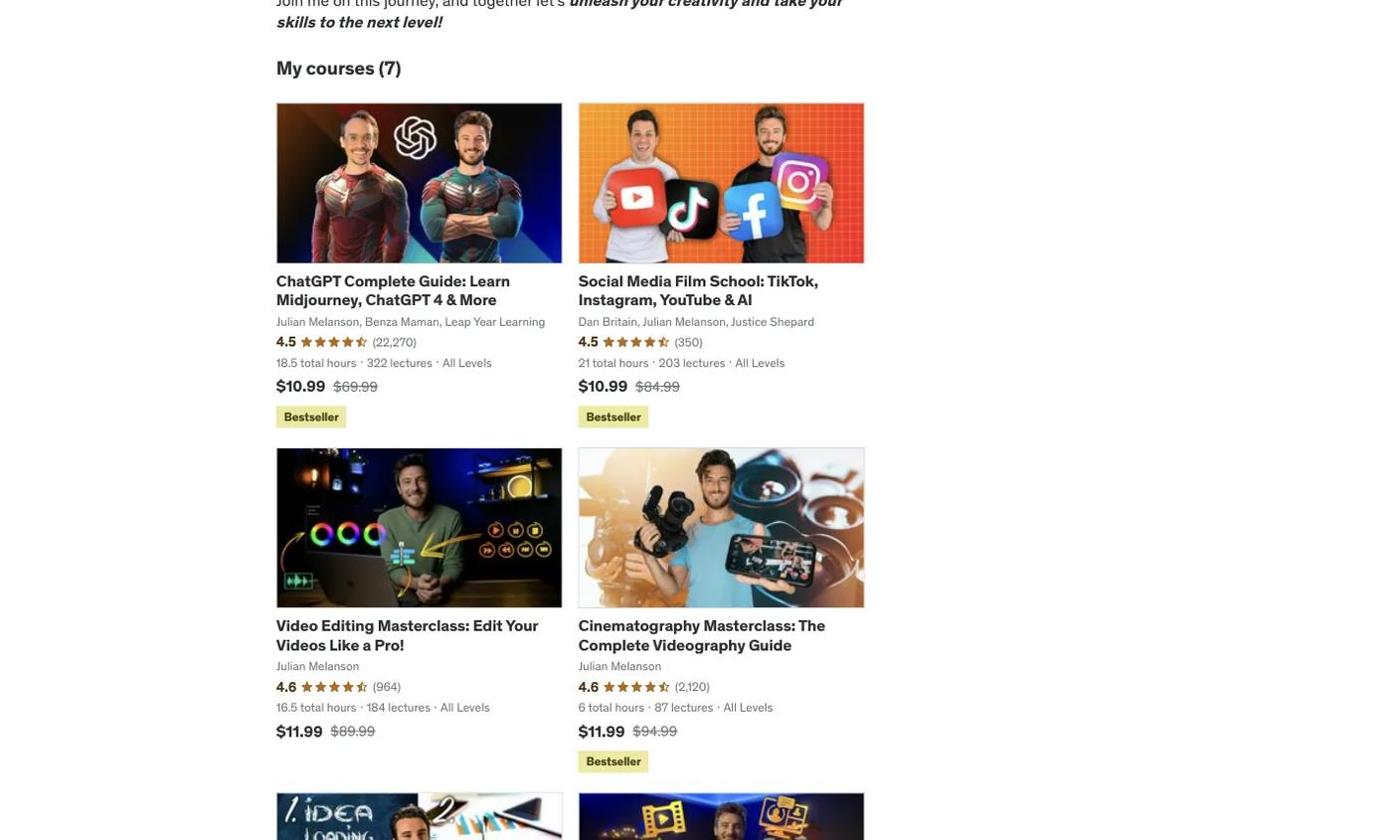 Task type: locate. For each thing, give the bounding box(es) containing it.
1 masterclass: from the left
[[380, 619, 472, 639]]

complete
[[346, 272, 418, 293], [582, 638, 654, 658]]

$11.99
[[278, 725, 325, 745], [582, 725, 629, 745]]

lectures down the 350 reviews element
[[687, 357, 730, 372]]

total for social media film school: tiktok, instagram, youtube & ai
[[596, 357, 620, 372]]

0 horizontal spatial masterclass:
[[380, 619, 472, 639]]

1 4.6 from the left
[[278, 682, 298, 699]]

masterclass: right a
[[380, 619, 472, 639]]

all down leap
[[445, 357, 459, 372]]

julian up 6
[[582, 663, 612, 678]]

complete up benza on the top left of the page
[[346, 272, 418, 293]]

video editing masterclass: edit your videos like a pro! julian melanson
[[278, 619, 541, 678]]

lectures for julian
[[675, 704, 718, 719]]

melanson down like
[[310, 663, 361, 678]]

4.5 for chatgpt complete guide: learn midjourney, chatgpt 4 & more
[[278, 335, 298, 352]]

masterclass: left the
[[708, 619, 800, 639]]

$10.99 down the 18.5
[[278, 378, 327, 398]]

4.5
[[278, 335, 298, 352], [582, 335, 602, 352]]

total right the 21
[[596, 357, 620, 372]]

midjourney,
[[278, 291, 364, 311]]

4.6 up "16.5"
[[278, 682, 298, 699]]

bestseller down $10.99 $84.99
[[590, 411, 645, 427]]

(2,120)
[[679, 683, 714, 698]]

chatgpt up benza on the top left of the page
[[368, 291, 433, 311]]

4.6 up 6
[[582, 682, 602, 699]]

all right 87 lectures
[[728, 704, 741, 719]]

2120 reviews element
[[679, 683, 714, 699]]

87
[[659, 704, 672, 719]]

1 horizontal spatial melanson
[[614, 663, 666, 678]]

1 4.5 from the left
[[278, 335, 298, 352]]

1 horizontal spatial 4.6
[[582, 682, 602, 699]]

skills
[[278, 12, 317, 32]]

964 reviews element
[[375, 683, 403, 699]]

benza
[[367, 316, 400, 331]]

the
[[340, 12, 365, 32]]

$10.99 for chatgpt complete guide: learn midjourney, chatgpt 4 & more
[[278, 378, 327, 398]]

1 $11.99 from the left
[[278, 725, 325, 745]]

all right 184 lectures
[[443, 704, 457, 719]]

all levels down "justice"
[[740, 357, 790, 372]]

0 horizontal spatial complete
[[346, 272, 418, 293]]

like
[[331, 638, 361, 658]]

203
[[663, 357, 684, 372]]

184
[[369, 704, 388, 719]]

total
[[302, 357, 326, 372], [596, 357, 620, 372], [302, 704, 326, 719], [592, 704, 616, 719]]

2 melanson, from the left
[[679, 316, 733, 331]]

levels down "justice"
[[756, 357, 790, 372]]

all for youtube
[[740, 357, 753, 372]]

1 horizontal spatial 4.5
[[582, 335, 602, 352]]

hours up $89.99
[[329, 704, 359, 719]]

all levels down leap
[[445, 357, 495, 372]]

$11.99 down "16.5"
[[278, 725, 325, 745]]

& right 4
[[449, 291, 459, 311]]

my courses (7)
[[278, 56, 404, 80]]

lectures down 2120 reviews element
[[675, 704, 718, 719]]

0 horizontal spatial 4.6
[[278, 682, 298, 699]]

4.5 up the 18.5
[[278, 335, 298, 352]]

next
[[368, 12, 401, 32]]

melanson inside the video editing masterclass: edit your videos like a pro! julian melanson
[[310, 663, 361, 678]]

hours up $10.99 $84.99
[[623, 357, 653, 372]]

masterclass:
[[380, 619, 472, 639], [708, 619, 800, 639]]

levels right 184 lectures
[[459, 704, 493, 719]]

$94.99
[[637, 727, 682, 744]]

all
[[445, 357, 459, 372], [740, 357, 753, 372], [443, 704, 457, 719], [728, 704, 741, 719]]

1 horizontal spatial complete
[[582, 638, 654, 658]]

21
[[582, 357, 593, 372]]

lectures down 22270 reviews element on the top
[[392, 357, 435, 372]]

hours for chatgpt complete guide: learn midjourney, chatgpt 4 & more
[[329, 357, 359, 372]]

all levels for julian
[[728, 704, 778, 719]]

$11.99 down 6 total hours
[[582, 725, 629, 745]]

1 horizontal spatial melanson,
[[679, 316, 733, 331]]

1 horizontal spatial $10.99
[[582, 378, 631, 398]]

2 $11.99 from the left
[[582, 725, 629, 745]]

social media film school: tiktok, instagram, youtube & ai dan britain, julian melanson, justice shepard
[[582, 272, 823, 331]]

& for more
[[449, 291, 459, 311]]

lectures
[[392, 357, 435, 372], [687, 357, 730, 372], [390, 704, 433, 719], [675, 704, 718, 719]]

0 horizontal spatial melanson,
[[310, 316, 364, 331]]

julian
[[278, 316, 307, 331], [647, 316, 676, 331], [278, 663, 307, 678], [582, 663, 612, 678]]

chatgpt
[[278, 272, 343, 293], [368, 291, 433, 311]]

1 & from the left
[[449, 291, 459, 311]]

melanson, inside chatgpt complete guide: learn midjourney, chatgpt 4 & more julian melanson, benza maman, leap year learning
[[310, 316, 364, 331]]

courses
[[308, 56, 377, 80]]

hours
[[329, 357, 359, 372], [623, 357, 653, 372], [329, 704, 359, 719], [619, 704, 648, 719]]

$10.99
[[278, 378, 327, 398], [582, 378, 631, 398]]

media
[[631, 272, 676, 293]]

2 4.6 from the left
[[582, 682, 602, 699]]

2 4.5 from the left
[[582, 335, 602, 352]]

hours up $69.99
[[329, 357, 359, 372]]

bestseller down '$10.99 $69.99'
[[286, 411, 341, 427]]

1 vertical spatial complete
[[582, 638, 654, 658]]

1 horizontal spatial $11.99
[[582, 725, 629, 745]]

julian down videos
[[278, 663, 307, 678]]

1 melanson from the left
[[310, 663, 361, 678]]

total right the 18.5
[[302, 357, 326, 372]]

bestseller
[[286, 411, 341, 427], [590, 411, 645, 427], [590, 758, 645, 773]]

hours for cinematography masterclass: the complete videography guide
[[619, 704, 648, 719]]

&
[[449, 291, 459, 311], [729, 291, 739, 311]]

britain,
[[606, 316, 644, 331]]

$10.99 $69.99
[[278, 378, 380, 398]]

& inside chatgpt complete guide: learn midjourney, chatgpt 4 & more julian melanson, benza maman, leap year learning
[[449, 291, 459, 311]]

a
[[365, 638, 373, 658]]

1 horizontal spatial masterclass:
[[708, 619, 800, 639]]

all down "justice"
[[740, 357, 753, 372]]

0 horizontal spatial &
[[449, 291, 459, 311]]

more
[[462, 291, 500, 311]]

& inside the social media film school: tiktok, instagram, youtube & ai dan britain, julian melanson, justice shepard
[[729, 291, 739, 311]]

total right "16.5"
[[302, 704, 326, 719]]

0 vertical spatial complete
[[346, 272, 418, 293]]

0 horizontal spatial $10.99
[[278, 378, 327, 398]]

2 melanson from the left
[[614, 663, 666, 678]]

& left "ai"
[[729, 291, 739, 311]]

video
[[278, 619, 320, 639]]

melanson, up (350)
[[679, 316, 733, 331]]

0 horizontal spatial 4.5
[[278, 335, 298, 352]]

complete up 6 total hours
[[582, 638, 654, 658]]

all for julian
[[728, 704, 741, 719]]

melanson,
[[310, 316, 364, 331], [679, 316, 733, 331]]

all levels for 4
[[445, 357, 495, 372]]

melanson down cinematography
[[614, 663, 666, 678]]

2 & from the left
[[729, 291, 739, 311]]

shepard
[[775, 316, 819, 331]]

350 reviews element
[[679, 336, 707, 352]]

maman,
[[403, 316, 445, 331]]

hours up the $11.99 $94.99
[[619, 704, 648, 719]]

all levels
[[445, 357, 495, 372], [740, 357, 790, 372], [443, 704, 493, 719], [728, 704, 778, 719]]

learn
[[472, 272, 513, 293]]

1 $10.99 from the left
[[278, 378, 327, 398]]

melanson, down midjourney,
[[310, 316, 364, 331]]

julian down midjourney,
[[278, 316, 307, 331]]

4.6
[[278, 682, 298, 699], [582, 682, 602, 699]]

levels
[[461, 357, 495, 372], [756, 357, 790, 372], [459, 704, 493, 719], [744, 704, 778, 719]]

bestseller for cinematography masterclass: the complete videography guide
[[590, 758, 645, 773]]

all for 4
[[445, 357, 459, 372]]

school:
[[714, 272, 769, 293]]

levels down guide
[[744, 704, 778, 719]]

the
[[803, 619, 830, 639]]

total right 6
[[592, 704, 616, 719]]

all levels right 87 lectures
[[728, 704, 778, 719]]

your
[[814, 0, 847, 10]]

learning
[[502, 316, 549, 331]]

masterclass: inside the video editing masterclass: edit your videos like a pro! julian melanson
[[380, 619, 472, 639]]

1 melanson, from the left
[[310, 316, 364, 331]]

1 horizontal spatial &
[[729, 291, 739, 311]]

87 lectures
[[659, 704, 718, 719]]

4.6 for video editing masterclass: edit your videos like a pro!
[[278, 682, 298, 699]]

melanson, inside the social media film school: tiktok, instagram, youtube & ai dan britain, julian melanson, justice shepard
[[679, 316, 733, 331]]

bestseller down the $11.99 $94.99
[[590, 758, 645, 773]]

julian inside chatgpt complete guide: learn midjourney, chatgpt 4 & more julian melanson, benza maman, leap year learning
[[278, 316, 307, 331]]

4.5 down the dan
[[582, 335, 602, 352]]

0 horizontal spatial melanson
[[310, 663, 361, 678]]

16.5
[[278, 704, 299, 719]]

21 total hours
[[582, 357, 653, 372]]

$10.99 down 21 total hours
[[582, 378, 631, 398]]

hours for video editing masterclass: edit your videos like a pro!
[[329, 704, 359, 719]]

year
[[476, 316, 499, 331]]

0 horizontal spatial $11.99
[[278, 725, 325, 745]]

julian right britain,
[[647, 316, 676, 331]]

2 $10.99 from the left
[[582, 378, 631, 398]]

2 masterclass: from the left
[[708, 619, 800, 639]]

4.6 for cinematography masterclass: the complete videography guide
[[582, 682, 602, 699]]

chatgpt complete guide: learn midjourney, chatgpt 4 & more link
[[278, 272, 513, 311]]

complete inside cinematography masterclass: the complete videography guide julian melanson
[[582, 638, 654, 658]]

levels for julian
[[744, 704, 778, 719]]

levels down year
[[461, 357, 495, 372]]

melanson
[[310, 663, 361, 678], [614, 663, 666, 678]]

(350)
[[679, 336, 707, 351]]

to
[[321, 12, 336, 32]]

lectures for 4
[[392, 357, 435, 372]]

chatgpt up the 18.5 total hours
[[278, 272, 343, 293]]



Task type: describe. For each thing, give the bounding box(es) containing it.
guide
[[753, 638, 797, 658]]

lectures for youtube
[[687, 357, 730, 372]]

levels for 4
[[461, 357, 495, 372]]

guide:
[[421, 272, 469, 293]]

bestseller for social media film school: tiktok, instagram, youtube & ai
[[590, 411, 645, 427]]

$84.99
[[639, 380, 684, 397]]

edit
[[476, 619, 506, 639]]

video editing masterclass: edit your videos like a pro! link
[[278, 619, 541, 658]]

$10.99 for social media film school: tiktok, instagram, youtube & ai
[[582, 378, 631, 398]]

hours for social media film school: tiktok, instagram, youtube & ai
[[623, 357, 653, 372]]

322 lectures
[[369, 357, 435, 372]]

social media film school: tiktok, instagram, youtube & ai link
[[582, 272, 823, 311]]

& for ai
[[729, 291, 739, 311]]

total for cinematography masterclass: the complete videography guide
[[592, 704, 616, 719]]

my
[[278, 56, 304, 80]]

chatgpt complete guide: learn midjourney, chatgpt 4 & more julian melanson, benza maman, leap year learning
[[278, 272, 549, 331]]

$11.99 $94.99
[[582, 725, 682, 745]]

(7)
[[381, 56, 404, 80]]

4
[[436, 291, 446, 311]]

pro!
[[377, 638, 407, 658]]

lectures down 964 reviews element
[[390, 704, 433, 719]]

18.5
[[278, 357, 299, 372]]

cinematography masterclass: the complete videography guide julian melanson
[[582, 619, 830, 678]]

film
[[679, 272, 711, 293]]

1 horizontal spatial chatgpt
[[368, 291, 433, 311]]

$89.99
[[333, 727, 377, 744]]

levels for youtube
[[756, 357, 790, 372]]

$11.99 for cinematography masterclass: the complete videography guide
[[582, 725, 629, 745]]

(964)
[[375, 683, 403, 698]]

cinematography
[[582, 619, 704, 639]]

22270 reviews element
[[375, 336, 419, 352]]

leap
[[448, 316, 474, 331]]

dan
[[582, 316, 603, 331]]

level!
[[405, 12, 444, 32]]

justice
[[736, 316, 772, 331]]

6 total hours
[[582, 704, 648, 719]]

$69.99
[[335, 380, 380, 397]]

6
[[582, 704, 589, 719]]

0 horizontal spatial chatgpt
[[278, 272, 343, 293]]

$11.99 for video editing masterclass: edit your videos like a pro!
[[278, 725, 325, 745]]

complete inside chatgpt complete guide: learn midjourney, chatgpt 4 & more julian melanson, benza maman, leap year learning
[[346, 272, 418, 293]]

bestseller for chatgpt complete guide: learn midjourney, chatgpt 4 & more
[[286, 411, 341, 427]]

youtube
[[664, 291, 725, 311]]

julian inside cinematography masterclass: the complete videography guide julian melanson
[[582, 663, 612, 678]]

$11.99 $89.99
[[278, 725, 377, 745]]

322
[[369, 357, 390, 372]]

$10.99 $84.99
[[582, 378, 684, 398]]

(22,270)
[[375, 336, 419, 351]]

ai
[[742, 291, 757, 311]]

social
[[582, 272, 627, 293]]

instagram,
[[582, 291, 661, 311]]

total for video editing masterclass: edit your videos like a pro!
[[302, 704, 326, 719]]

all levels right 184 lectures
[[443, 704, 493, 719]]

editing
[[323, 619, 377, 639]]

tiktok,
[[772, 272, 823, 293]]

melanson inside cinematography masterclass: the complete videography guide julian melanson
[[614, 663, 666, 678]]

total for chatgpt complete guide: learn midjourney, chatgpt 4 & more
[[302, 357, 326, 372]]

take
[[778, 0, 811, 10]]

cinematography masterclass: the complete videography guide link
[[582, 619, 830, 658]]

masterclass: inside cinematography masterclass: the complete videography guide julian melanson
[[708, 619, 800, 639]]

julian inside the video editing masterclass: edit your videos like a pro! julian melanson
[[278, 663, 307, 678]]

203 lectures
[[663, 357, 730, 372]]

4.5 for social media film school: tiktok, instagram, youtube & ai
[[582, 335, 602, 352]]

184 lectures
[[369, 704, 433, 719]]

julian inside the social media film school: tiktok, instagram, youtube & ai dan britain, julian melanson, justice shepard
[[647, 316, 676, 331]]

take your skills to the next level!
[[278, 0, 847, 32]]

your
[[509, 619, 541, 639]]

18.5 total hours
[[278, 357, 359, 372]]

videography
[[657, 638, 750, 658]]

videos
[[278, 638, 328, 658]]

all levels for youtube
[[740, 357, 790, 372]]

16.5 total hours
[[278, 704, 359, 719]]



Task type: vqa. For each thing, say whether or not it's contained in the screenshot.
Bestseller
yes



